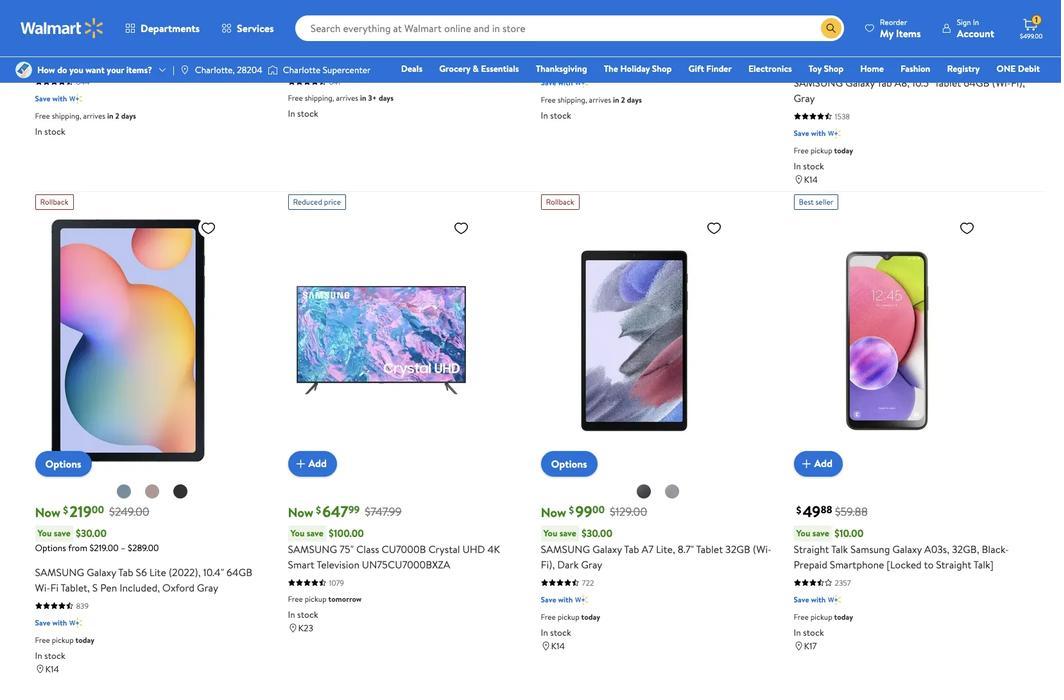 Task type: vqa. For each thing, say whether or not it's contained in the screenshot.
the right Free shipping, arrives in 2 days In stock
yes



Task type: describe. For each thing, give the bounding box(es) containing it.
save with for middle walmart plus image
[[794, 128, 826, 138]]

thanksgiving link
[[530, 62, 593, 76]]

electronics
[[749, 62, 792, 75]]

in down 'your'
[[107, 110, 113, 121]]

free pickup today up k17
[[794, 612, 854, 623]]

$219.00
[[90, 542, 119, 555]]

$ for 219
[[63, 503, 68, 518]]

charlotte supercenter
[[283, 64, 371, 76]]

toy shop link
[[803, 62, 850, 76]]

smart inside the see price in cart you save $298.00 samsung 75" class 4k (2160p) the frame qled smart tv qn75ls03 2021
[[288, 56, 315, 70]]

class inside you save $100.00 samsung 75" class cu7000b crystal uhd 4k smart television un75cu7000bxza
[[356, 542, 379, 557]]

add to cart image
[[293, 456, 309, 472]]

save for galaxy
[[560, 527, 577, 540]]

walmart plus image for $10.00
[[829, 594, 842, 607]]

galaxy inside the you save $30.00 samsung galaxy tab a7 lite, 8.7" tablet 32gb (wi- fi), dark gray
[[593, 542, 622, 557]]

lite
[[150, 566, 166, 580]]

registry
[[948, 62, 980, 75]]

dark gray image
[[636, 484, 652, 499]]

smartphone
[[830, 558, 885, 572]]

free pickup today down 839
[[35, 635, 95, 646]]

0 horizontal spatial k14
[[551, 640, 565, 653]]

Walmart Site-Wide search field
[[295, 15, 844, 41]]

options for 99
[[551, 457, 587, 471]]

pickup up seller
[[811, 145, 833, 156]]

galaxy inside "you save $10.00 straight talk samsung galaxy a03s, 32gb, black- prepaid smartphone [locked to straight talk]"
[[893, 542, 922, 557]]

options
[[817, 52, 846, 65]]

angora blue image
[[116, 484, 131, 499]]

class inside see price in cart you save $300.99 samsung 43" class 4k (2160p) the frame qled smart tv qn43ls03 2021
[[104, 41, 127, 55]]

the inside see price in cart you save $300.99 samsung 43" class 4k (2160p) the frame qled smart tv qn43ls03 2021
[[181, 41, 197, 55]]

sign in to add to favorites list, samsung galaxy tab s6 lite (2022), 10.4" 64gb wi-fi tablet, s pen included, oxford gray image
[[201, 220, 216, 236]]

qled inside see price in cart samsung 50" class 4k (2160p) the frame qled smart tv qn50ls03 2021
[[736, 25, 763, 39]]

 image for charlotte, 28204
[[180, 65, 190, 75]]

pickup down the dark
[[558, 612, 580, 623]]

samsung inside you save $100.00 samsung 75" class cu7000b crystal uhd 4k smart television un75cu7000bxza
[[288, 542, 337, 557]]

647
[[323, 501, 349, 523]]

you save $10.00 straight talk samsung galaxy a03s, 32gb, black- prepaid smartphone [locked to straight talk]
[[794, 527, 1010, 572]]

$59.88
[[835, 504, 868, 520]]

32gb,
[[952, 542, 980, 557]]

deals
[[401, 62, 423, 75]]

grocery & essentials
[[439, 62, 519, 75]]

add button for $
[[288, 451, 337, 477]]

10.5"
[[913, 76, 933, 90]]

one
[[997, 62, 1016, 75]]

2021 for qn75ls03
[[383, 56, 403, 70]]

$100.00
[[329, 527, 364, 541]]

fashion link
[[895, 62, 937, 76]]

frame for qn43ls03
[[199, 41, 227, 55]]

tab for 219
[[118, 566, 133, 580]]

pickup up k17
[[811, 612, 833, 623]]

2 vertical spatial walmart plus image
[[70, 617, 82, 630]]

2357
[[835, 578, 851, 589]]

a03s,
[[925, 542, 950, 557]]

walmart plus image for $300.99
[[70, 92, 82, 105]]

you save $30.00 samsung galaxy tab a7 lite, 8.7" tablet 32gb (wi- fi), dark gray
[[541, 527, 772, 572]]

qled for qn75ls03
[[482, 41, 509, 55]]

add for 647
[[309, 457, 327, 471]]

you inside the see price in cart you save $298.00 samsung 75" class 4k (2160p) the frame qled smart tv qn75ls03 2021
[[291, 25, 305, 38]]

smart inside see price in cart samsung 50" class 4k (2160p) the frame qled smart tv qn50ls03 2021
[[541, 40, 568, 54]]

28204
[[237, 64, 263, 76]]

save for talk
[[813, 527, 830, 540]]

0 horizontal spatial free shipping, arrives in 2 days in stock
[[35, 110, 136, 138]]

you for galaxy
[[544, 527, 558, 540]]

sign in to add to favorites list, samsung 75" class cu7000b crystal uhd 4k smart television un75cu7000bxza image
[[454, 220, 469, 236]]

see price in cart samsung 50" class 4k (2160p) the frame qled smart tv qn50ls03 2021
[[541, 10, 763, 54]]

qn50ls03
[[584, 40, 635, 54]]

you save $30.00 options from $219.00 – $289.00
[[35, 527, 159, 555]]

walmart+ link
[[996, 80, 1046, 94]]

charlotte, 28204
[[195, 64, 263, 76]]

price right "reduced"
[[324, 196, 341, 207]]

tomorrow
[[329, 594, 362, 605]]

now $ 179 00 $229.00
[[794, 11, 908, 32]]

television
[[317, 558, 360, 572]]

4k inside you save $100.00 samsung 75" class cu7000b crystal uhd 4k smart television un75cu7000bxza
[[488, 542, 500, 557]]

64gb inside samsung galaxy tab a8, 10.5" tablet 64gb (wi-fi), gray
[[964, 76, 990, 90]]

$298.00
[[329, 25, 365, 39]]

oxford gray image
[[172, 484, 188, 499]]

add to cart image
[[799, 456, 815, 472]]

43"
[[87, 41, 102, 55]]

$50.00
[[835, 37, 866, 51]]

pickup down "fi"
[[52, 635, 74, 646]]

now $ 647 99 $747.99
[[288, 501, 402, 523]]

–
[[121, 542, 126, 555]]

save for 75"
[[307, 527, 324, 540]]

to
[[924, 558, 934, 572]]

add for 88
[[815, 457, 833, 471]]

grocery & essentials link
[[434, 62, 525, 76]]

00 for 179
[[850, 13, 863, 27]]

(wi- inside the you save $30.00 samsung galaxy tab a7 lite, 8.7" tablet 32gb (wi- fi), dark gray
[[753, 542, 772, 557]]

services
[[237, 21, 274, 35]]

options for 219
[[45, 457, 81, 471]]

644
[[76, 76, 90, 87]]

839
[[76, 601, 89, 612]]

arrives for smart
[[336, 92, 358, 103]]

you save $100.00 samsung 75" class cu7000b crystal uhd 4k smart television un75cu7000bxza
[[288, 527, 500, 572]]

how do you want your items?
[[37, 64, 152, 76]]

tv for qn75ls03
[[317, 56, 329, 70]]

0 horizontal spatial arrives
[[83, 110, 105, 121]]

you
[[69, 64, 83, 76]]

items?
[[126, 64, 152, 76]]

deals link
[[395, 62, 428, 76]]

0 vertical spatial 2
[[621, 94, 625, 105]]

0 horizontal spatial shipping,
[[52, 110, 81, 121]]

s6
[[136, 566, 147, 580]]

account
[[957, 26, 995, 40]]

samsung inside see price in cart you save $300.99 samsung 43" class 4k (2160p) the frame qled smart tv qn43ls03 2021
[[35, 41, 84, 55]]

from inside you save $50.00 more options from $149.00
[[848, 52, 867, 65]]

free pickup today down 722
[[541, 612, 601, 623]]

supercenter
[[323, 64, 371, 76]]

holiday
[[621, 62, 650, 75]]

arrives for 2021
[[589, 94, 611, 105]]

rollback for 99
[[546, 196, 574, 207]]

1 vertical spatial walmart plus image
[[829, 127, 842, 140]]

departments button
[[114, 13, 211, 44]]

gift finder link
[[683, 62, 738, 76]]

 image for how do you want your items?
[[15, 62, 32, 78]]

one debit walmart+
[[997, 62, 1040, 93]]

you save $50.00 more options from $149.00
[[794, 37, 899, 65]]

75" inside the see price in cart you save $298.00 samsung 75" class 4k (2160p) the frame qled smart tv qn75ls03 2021
[[340, 41, 354, 55]]

s
[[92, 581, 98, 595]]

see for see price in cart you save $298.00 samsung 75" class 4k (2160p) the frame qled smart tv qn75ls03 2021
[[288, 10, 304, 24]]

a8,
[[895, 76, 910, 90]]

save with for middle walmart plus icon
[[541, 594, 573, 605]]

in inside the free shipping, arrives in 3+ days in stock
[[288, 107, 295, 120]]

2 shop from the left
[[824, 62, 844, 75]]

how
[[37, 64, 55, 76]]

1 vertical spatial straight
[[937, 558, 972, 572]]

today down 839
[[76, 635, 95, 646]]

tv inside see price in cart samsung 50" class 4k (2160p) the frame qled smart tv qn50ls03 2021
[[570, 40, 582, 54]]

$ for 99
[[569, 503, 574, 518]]

you for options
[[797, 37, 811, 50]]

2021 inside see price in cart samsung 50" class 4k (2160p) the frame qled smart tv qn50ls03 2021
[[637, 40, 658, 54]]

fi), inside the you save $30.00 samsung galaxy tab a7 lite, 8.7" tablet 32gb (wi- fi), dark gray
[[541, 558, 555, 572]]

finder
[[707, 62, 732, 75]]

today down 722
[[582, 612, 601, 623]]

the down the qn50ls03
[[604, 62, 618, 75]]

1 vertical spatial walmart plus image
[[576, 594, 588, 607]]

640
[[582, 60, 596, 71]]

0 horizontal spatial days
[[121, 110, 136, 121]]

gift
[[689, 62, 705, 75]]

(2022),
[[169, 566, 201, 580]]

in inside the free shipping, arrives in 3+ days in stock
[[360, 92, 366, 103]]

lite,
[[656, 542, 676, 557]]

you for talk
[[797, 527, 811, 540]]

seller
[[816, 196, 834, 207]]

samsung galaxy tab a7 lite, 8.7" tablet 32gb (wi-fi), dark gray image
[[541, 215, 727, 467]]

stock inside the free shipping, arrives in 3+ days in stock
[[297, 107, 318, 120]]

samsung inside samsung galaxy tab a8, 10.5" tablet 64gb (wi-fi), gray
[[794, 76, 843, 90]]

1538
[[835, 111, 850, 122]]

do
[[57, 64, 67, 76]]

1
[[1036, 14, 1038, 25]]

departments
[[141, 21, 200, 35]]

50"
[[593, 25, 608, 39]]

cu7000b
[[382, 542, 426, 557]]

in inside sign in account
[[973, 16, 980, 27]]

0 vertical spatial k14
[[804, 173, 818, 186]]

essentials
[[481, 62, 519, 75]]

tab for 179
[[877, 76, 892, 90]]

$ 49 88 $59.88
[[797, 501, 868, 523]]

reduced price
[[293, 196, 341, 207]]

pickup left tomorrow
[[305, 594, 327, 605]]

$ inside $ 49 88 $59.88
[[797, 503, 802, 518]]

home
[[861, 62, 884, 75]]

k23
[[298, 622, 313, 635]]

save inside see price in cart you save $300.99 samsung 43" class 4k (2160p) the frame qled smart tv qn43ls03 2021
[[54, 25, 71, 38]]

722
[[582, 578, 594, 589]]

galaxy inside samsung galaxy tab s6 lite (2022), 10.4" 64gb wi-fi tablet, s pen included, oxford gray
[[87, 566, 116, 580]]

00 for 99
[[593, 503, 605, 517]]

$30.00 for galaxy
[[582, 527, 613, 541]]

a7
[[642, 542, 654, 557]]

64gb inside samsung galaxy tab s6 lite (2022), 10.4" 64gb wi-fi tablet, s pen included, oxford gray
[[227, 566, 253, 580]]

samsung inside samsung galaxy tab s6 lite (2022), 10.4" 64gb wi-fi tablet, s pen included, oxford gray
[[35, 566, 84, 580]]



Task type: locate. For each thing, give the bounding box(es) containing it.
00 inside now $ 99 00 $129.00
[[593, 503, 605, 517]]

$30.00 for from
[[76, 527, 107, 541]]

best seller
[[799, 196, 834, 207]]

2021 right qn75ls03 at left top
[[383, 56, 403, 70]]

1 horizontal spatial  image
[[180, 65, 190, 75]]

in up $300.99 at top left
[[79, 10, 87, 24]]

1 horizontal spatial 2021
[[383, 56, 403, 70]]

charlotte,
[[195, 64, 235, 76]]

samsung galaxy tab s6 lite (2022), 10.4" 64gb wi-fi tablet, s pen included, oxford gray image
[[35, 215, 221, 467]]

save down 647
[[307, 527, 324, 540]]

$249.00
[[109, 504, 149, 520]]

 image right |
[[180, 65, 190, 75]]

in up $298.00
[[332, 10, 340, 24]]

2 75" from the top
[[340, 542, 354, 557]]

in inside the see price in cart you save $298.00 samsung 75" class 4k (2160p) the frame qled smart tv qn75ls03 2021
[[332, 10, 340, 24]]

1 vertical spatial k14
[[551, 640, 565, 653]]

save with
[[541, 77, 573, 88], [35, 93, 67, 104], [794, 128, 826, 138], [541, 594, 573, 605], [794, 594, 826, 605], [35, 618, 67, 628]]

fi), inside samsung galaxy tab a8, 10.5" tablet 64gb (wi-fi), gray
[[1011, 76, 1026, 90]]

samsung galaxy tab s6 lite (2022), 10.4" 64gb wi-fi tablet, s pen included, oxford gray
[[35, 566, 253, 595]]

qn75ls03
[[331, 56, 381, 70]]

$ inside now $ 219 00 $249.00
[[63, 503, 68, 518]]

2 vertical spatial tab
[[118, 566, 133, 580]]

cart inside see price in cart samsung 50" class 4k (2160p) the frame qled smart tv qn50ls03 2021
[[595, 10, 613, 24]]

talk
[[832, 542, 848, 557]]

sign in to add to favorites list, straight talk samsung galaxy a03s, 32gb, black- prepaid smartphone [locked to straight talk] image
[[960, 220, 975, 236]]

arrives down 640
[[589, 94, 611, 105]]

4k inside the see price in cart you save $298.00 samsung 75" class 4k (2160p) the frame qled smart tv qn75ls03 2021
[[382, 41, 394, 55]]

2 horizontal spatial qled
[[736, 25, 763, 39]]

0 vertical spatial 64gb
[[964, 76, 990, 90]]

1 $499.00
[[1021, 14, 1043, 40]]

1 add from the left
[[309, 457, 327, 471]]

oxford
[[162, 581, 195, 595]]

add up 647
[[309, 457, 327, 471]]

un75cu7000bxza
[[362, 558, 450, 572]]

shipping, down the thanksgiving link
[[558, 94, 587, 105]]

4k inside see price in cart you save $300.99 samsung 43" class 4k (2160p) the frame qled smart tv qn43ls03 2021
[[130, 41, 142, 55]]

1 cart from the left
[[89, 10, 107, 24]]

shipping, down 641
[[305, 92, 334, 103]]

0 horizontal spatial tablet
[[697, 542, 723, 557]]

you up how
[[38, 25, 52, 38]]

1 horizontal spatial add button
[[794, 451, 843, 477]]

2 add button from the left
[[794, 451, 843, 477]]

00 inside now $ 179 00 $229.00
[[850, 13, 863, 27]]

qled up 28204
[[230, 41, 257, 55]]

10.4"
[[203, 566, 224, 580]]

debit
[[1018, 62, 1040, 75]]

0 vertical spatial 75"
[[340, 41, 354, 55]]

save with for top walmart plus icon
[[541, 77, 573, 88]]

you inside you save $50.00 more options from $149.00
[[797, 37, 811, 50]]

0 vertical spatial walmart plus image
[[70, 92, 82, 105]]

the inside see price in cart samsung 50" class 4k (2160p) the frame qled smart tv qn50ls03 2021
[[687, 25, 703, 39]]

1 vertical spatial 75"
[[340, 542, 354, 557]]

qled up essentials
[[482, 41, 509, 55]]

(2160p) down the departments
[[145, 41, 179, 55]]

1 horizontal spatial qled
[[482, 41, 509, 55]]

walmart plus image down 2357
[[829, 594, 842, 607]]

days for (2160p)
[[627, 94, 642, 105]]

save
[[54, 25, 71, 38], [307, 25, 324, 38], [813, 37, 830, 50], [54, 527, 71, 540], [307, 527, 324, 540], [560, 527, 577, 540], [813, 527, 830, 540]]

walmart plus image down 640
[[576, 76, 588, 89]]

0 horizontal spatial 64gb
[[227, 566, 253, 580]]

save inside the see price in cart you save $298.00 samsung 75" class 4k (2160p) the frame qled smart tv qn75ls03 2021
[[307, 25, 324, 38]]

cart up $300.99 at top left
[[89, 10, 107, 24]]

now left 219
[[35, 504, 61, 521]]

1 horizontal spatial days
[[379, 92, 394, 103]]

2 horizontal spatial see
[[541, 10, 557, 24]]

from inside "you save $30.00 options from $219.00 – $289.00"
[[68, 542, 87, 555]]

you inside "you save $30.00 options from $219.00 – $289.00"
[[38, 527, 52, 540]]

 image
[[268, 64, 278, 76]]

you down the 49
[[797, 527, 811, 540]]

2 see from the left
[[288, 10, 304, 24]]

$
[[822, 13, 827, 27], [63, 503, 68, 518], [316, 503, 321, 518], [569, 503, 574, 518], [797, 503, 802, 518]]

2 horizontal spatial 00
[[850, 13, 863, 27]]

class inside the see price in cart you save $298.00 samsung 75" class 4k (2160p) the frame qled smart tv qn75ls03 2021
[[356, 41, 379, 55]]

smart inside you save $100.00 samsung 75" class cu7000b crystal uhd 4k smart television un75cu7000bxza
[[288, 558, 315, 572]]

2 horizontal spatial days
[[627, 94, 642, 105]]

galaxy inside samsung galaxy tab a8, 10.5" tablet 64gb (wi-fi), gray
[[846, 76, 875, 90]]

2 horizontal spatial (2160p)
[[651, 25, 685, 39]]

2 horizontal spatial tv
[[570, 40, 582, 54]]

1 horizontal spatial tv
[[317, 56, 329, 70]]

free pickup today down '1538'
[[794, 145, 854, 156]]

you inside "you save $10.00 straight talk samsung galaxy a03s, 32gb, black- prepaid smartphone [locked to straight talk]"
[[797, 527, 811, 540]]

qn43ls03
[[78, 56, 129, 70]]

1 horizontal spatial from
[[848, 52, 867, 65]]

samsung inside see price in cart samsung 50" class 4k (2160p) the frame qled smart tv qn50ls03 2021
[[541, 25, 590, 39]]

wi-
[[35, 581, 50, 595]]

1 add button from the left
[[288, 451, 337, 477]]

tv for qn43ls03
[[64, 56, 76, 70]]

smart inside see price in cart you save $300.99 samsung 43" class 4k (2160p) the frame qled smart tv qn43ls03 2021
[[35, 56, 62, 70]]

in down the holiday shop link
[[613, 94, 620, 105]]

price inside the see price in cart you save $298.00 samsung 75" class 4k (2160p) the frame qled smart tv qn75ls03 2021
[[307, 10, 329, 24]]

now for 647
[[288, 504, 314, 521]]

cart
[[89, 10, 107, 24], [342, 10, 360, 24], [595, 10, 613, 24]]

straight
[[794, 542, 829, 557], [937, 558, 972, 572]]

walmart plus image down 722
[[576, 594, 588, 607]]

shipping, for see price in cart samsung 50" class 4k (2160p) the frame qled smart tv qn50ls03 2021
[[558, 94, 587, 105]]

2021 inside the see price in cart you save $298.00 samsung 75" class 4k (2160p) the frame qled smart tv qn75ls03 2021
[[383, 56, 403, 70]]

1 75" from the top
[[340, 41, 354, 55]]

0 horizontal spatial $30.00
[[76, 527, 107, 541]]

frame inside see price in cart samsung 50" class 4k (2160p) the frame qled smart tv qn50ls03 2021
[[705, 25, 734, 39]]

free shipping, arrives in 2 days in stock
[[541, 94, 642, 122], [35, 110, 136, 138]]

641
[[329, 76, 341, 87]]

fi), left the dark
[[541, 558, 555, 572]]

$30.00 down now $ 99 00 $129.00
[[582, 527, 613, 541]]

straight talk samsung galaxy a03s, 32gb, black- prepaid smartphone [locked to straight talk] image
[[794, 215, 980, 467]]

samsung inside the you save $30.00 samsung galaxy tab a7 lite, 8.7" tablet 32gb (wi- fi), dark gray
[[541, 542, 590, 557]]

one debit link
[[991, 62, 1046, 76]]

save inside the you save $30.00 samsung galaxy tab a7 lite, 8.7" tablet 32gb (wi- fi), dark gray
[[560, 527, 577, 540]]

64gb down the registry
[[964, 76, 990, 90]]

save inside you save $50.00 more options from $149.00
[[813, 37, 830, 50]]

4k inside see price in cart samsung 50" class 4k (2160p) the frame qled smart tv qn50ls03 2021
[[636, 25, 648, 39]]

0 horizontal spatial add
[[309, 457, 327, 471]]

0 vertical spatial (wi-
[[993, 76, 1011, 90]]

days
[[379, 92, 394, 103], [627, 94, 642, 105], [121, 110, 136, 121]]

gray up 722
[[581, 558, 603, 572]]

4k
[[636, 25, 648, 39], [130, 41, 142, 55], [382, 41, 394, 55], [488, 542, 500, 557]]

frame inside see price in cart you save $300.99 samsung 43" class 4k (2160p) the frame qled smart tv qn43ls03 2021
[[199, 41, 227, 55]]

shop right toy
[[824, 62, 844, 75]]

samsung
[[851, 542, 890, 557]]

[locked
[[887, 558, 922, 572]]

2021 inside see price in cart you save $300.99 samsung 43" class 4k (2160p) the frame qled smart tv qn43ls03 2021
[[131, 56, 151, 70]]

see for see price in cart samsung 50" class 4k (2160p) the frame qled smart tv qn50ls03 2021
[[541, 10, 557, 24]]

you
[[38, 25, 52, 38], [291, 25, 305, 38], [797, 37, 811, 50], [38, 527, 52, 540], [291, 527, 305, 540], [544, 527, 558, 540], [797, 527, 811, 540]]

1 horizontal spatial 00
[[593, 503, 605, 517]]

$300.99
[[76, 25, 112, 39]]

$149.00
[[869, 52, 899, 65]]

0 horizontal spatial 2021
[[131, 56, 151, 70]]

1 horizontal spatial tablet
[[935, 76, 962, 90]]

price for class
[[560, 10, 582, 24]]

options link for 99
[[541, 451, 598, 477]]

smart left television
[[288, 558, 315, 572]]

1 vertical spatial fi),
[[541, 558, 555, 572]]

add button for 49
[[794, 451, 843, 477]]

see for see price in cart you save $300.99 samsung 43" class 4k (2160p) the frame qled smart tv qn43ls03 2021
[[35, 10, 51, 24]]

from left $219.00
[[68, 542, 87, 555]]

qled up electronics
[[736, 25, 763, 39]]

k17
[[804, 640, 817, 653]]

1 vertical spatial gray
[[581, 558, 603, 572]]

0 horizontal spatial see
[[35, 10, 51, 24]]

gray down 10.4"
[[197, 581, 218, 595]]

$ left 219
[[63, 503, 68, 518]]

$ for 647
[[316, 503, 321, 518]]

1 vertical spatial tablet
[[697, 542, 723, 557]]

you for from
[[38, 527, 52, 540]]

tablet inside samsung galaxy tab a8, 10.5" tablet 64gb (wi-fi), gray
[[935, 76, 962, 90]]

shipping, inside the free shipping, arrives in 3+ days in stock
[[305, 92, 334, 103]]

tablet right 8.7"
[[697, 542, 723, 557]]

samsung inside the see price in cart you save $298.00 samsung 75" class 4k (2160p) the frame qled smart tv qn75ls03 2021
[[288, 41, 337, 55]]

2 horizontal spatial frame
[[705, 25, 734, 39]]

$ inside now $ 99 00 $129.00
[[569, 503, 574, 518]]

fashion
[[901, 62, 931, 75]]

in inside see price in cart samsung 50" class 4k (2160p) the frame qled smart tv qn50ls03 2021
[[585, 10, 593, 24]]

now for 179
[[794, 14, 820, 31]]

&
[[473, 62, 479, 75]]

frame for qn75ls03
[[451, 41, 479, 55]]

2 horizontal spatial tab
[[877, 76, 892, 90]]

included,
[[120, 581, 160, 595]]

179
[[829, 11, 850, 32]]

qled inside the see price in cart you save $298.00 samsung 75" class 4k (2160p) the frame qled smart tv qn75ls03 2021
[[482, 41, 509, 55]]

(wi- right 32gb
[[753, 542, 772, 557]]

you up the dark
[[544, 527, 558, 540]]

2021
[[637, 40, 658, 54], [131, 56, 151, 70], [383, 56, 403, 70]]

options
[[45, 457, 81, 471], [551, 457, 587, 471], [35, 542, 66, 555]]

smart left "supercenter"
[[288, 56, 315, 70]]

arrives down the 644
[[83, 110, 105, 121]]

2 add from the left
[[815, 457, 833, 471]]

0 horizontal spatial shop
[[652, 62, 672, 75]]

galaxy up s
[[87, 566, 116, 580]]

cart inside see price in cart you save $300.99 samsung 43" class 4k (2160p) the frame qled smart tv qn43ls03 2021
[[89, 10, 107, 24]]

tv inside see price in cart you save $300.99 samsung 43" class 4k (2160p) the frame qled smart tv qn43ls03 2021
[[64, 56, 76, 70]]

1 horizontal spatial $30.00
[[582, 527, 613, 541]]

1 horizontal spatial 2
[[621, 94, 625, 105]]

cart up 50"
[[595, 10, 613, 24]]

silver image
[[664, 484, 680, 499]]

1 horizontal spatial straight
[[937, 558, 972, 572]]

walmart plus image
[[576, 76, 588, 89], [576, 594, 588, 607], [70, 617, 82, 630]]

save inside you save $100.00 samsung 75" class cu7000b crystal uhd 4k smart television un75cu7000bxza
[[307, 527, 324, 540]]

you inside you save $100.00 samsung 75" class cu7000b crystal uhd 4k smart television un75cu7000bxza
[[291, 527, 305, 540]]

the up gift
[[687, 25, 703, 39]]

(2160p) up 'deals' link
[[397, 41, 431, 55]]

tab inside samsung galaxy tab a8, 10.5" tablet 64gb (wi-fi), gray
[[877, 76, 892, 90]]

home link
[[855, 62, 890, 76]]

tv right how
[[64, 56, 76, 70]]

galaxy up [locked at the bottom right of page
[[893, 542, 922, 557]]

1 see from the left
[[35, 10, 51, 24]]

save for from
[[54, 527, 71, 540]]

reduced
[[293, 196, 322, 207]]

search icon image
[[826, 23, 837, 33]]

(2160p) up the holiday shop on the top of page
[[651, 25, 685, 39]]

frame inside the see price in cart you save $298.00 samsung 75" class 4k (2160p) the frame qled smart tv qn75ls03 2021
[[451, 41, 479, 55]]

 image left how
[[15, 62, 32, 78]]

you down now $ 219 00 $249.00
[[38, 527, 52, 540]]

gray inside samsung galaxy tab a8, 10.5" tablet 64gb (wi-fi), gray
[[794, 91, 815, 105]]

dark
[[558, 558, 579, 572]]

1 horizontal spatial frame
[[451, 41, 479, 55]]

cart for class
[[595, 10, 613, 24]]

save down 219
[[54, 527, 71, 540]]

2 down 'your'
[[115, 110, 119, 121]]

price inside see price in cart you save $300.99 samsung 43" class 4k (2160p) the frame qled smart tv qn43ls03 2021
[[54, 10, 76, 24]]

99 up $100.00
[[349, 503, 360, 517]]

options link
[[35, 451, 92, 477], [541, 451, 598, 477]]

1 options link from the left
[[35, 451, 92, 477]]

1 horizontal spatial options link
[[541, 451, 598, 477]]

2 horizontal spatial 2021
[[637, 40, 658, 54]]

0 horizontal spatial  image
[[15, 62, 32, 78]]

tv up the thanksgiving link
[[570, 40, 582, 54]]

 image
[[15, 62, 32, 78], [180, 65, 190, 75]]

see right services
[[288, 10, 304, 24]]

tv inside the see price in cart you save $298.00 samsung 75" class 4k (2160p) the frame qled smart tv qn75ls03 2021
[[317, 56, 329, 70]]

add up the 88
[[815, 457, 833, 471]]

see
[[35, 10, 51, 24], [288, 10, 304, 24], [541, 10, 557, 24]]

$129.00
[[610, 504, 648, 520]]

you up more
[[797, 37, 811, 50]]

1 vertical spatial tab
[[624, 542, 639, 557]]

1 horizontal spatial free shipping, arrives in 2 days in stock
[[541, 94, 642, 122]]

2 horizontal spatial arrives
[[589, 94, 611, 105]]

cart inside the see price in cart you save $298.00 samsung 75" class 4k (2160p) the frame qled smart tv qn75ls03 2021
[[342, 10, 360, 24]]

1 horizontal spatial gray
[[581, 558, 603, 572]]

1 shop from the left
[[652, 62, 672, 75]]

0 horizontal spatial (wi-
[[753, 542, 772, 557]]

2 horizontal spatial cart
[[595, 10, 613, 24]]

days for 75"
[[379, 92, 394, 103]]

2 horizontal spatial shipping,
[[558, 94, 587, 105]]

0 horizontal spatial cart
[[89, 10, 107, 24]]

sign
[[957, 16, 972, 27]]

items
[[896, 26, 921, 40]]

registry link
[[942, 62, 986, 76]]

$289.00
[[128, 542, 159, 555]]

arrives
[[336, 92, 358, 103], [589, 94, 611, 105], [83, 110, 105, 121]]

(2160p) for qn75ls03
[[397, 41, 431, 55]]

you inside the you save $30.00 samsung galaxy tab a7 lite, 8.7" tablet 32gb (wi- fi), dark gray
[[544, 527, 558, 540]]

00 for 219
[[92, 503, 104, 517]]

save left $300.99 at top left
[[54, 25, 71, 38]]

arrives down 641
[[336, 92, 358, 103]]

2 rollback from the left
[[546, 196, 574, 207]]

219
[[70, 501, 92, 523]]

cart for $298.00
[[342, 10, 360, 24]]

sign in to add to favorites list, samsung galaxy tab a7 lite, 8.7" tablet 32gb (wi-fi), dark gray image
[[707, 220, 722, 236]]

walmart+
[[1002, 80, 1040, 93]]

chiffon rose image
[[144, 484, 160, 499]]

days right the 3+
[[379, 92, 394, 103]]

now inside now $ 647 99 $747.99
[[288, 504, 314, 521]]

3 see from the left
[[541, 10, 557, 24]]

see inside see price in cart samsung 50" class 4k (2160p) the frame qled smart tv qn50ls03 2021
[[541, 10, 557, 24]]

straight down 32gb,
[[937, 558, 972, 572]]

75" down $100.00
[[340, 542, 354, 557]]

0 vertical spatial tablet
[[935, 76, 962, 90]]

price inside see price in cart samsung 50" class 4k (2160p) the frame qled smart tv qn50ls03 2021
[[560, 10, 582, 24]]

now left 647
[[288, 504, 314, 521]]

pickup
[[811, 145, 833, 156], [305, 594, 327, 605], [558, 612, 580, 623], [811, 612, 833, 623], [52, 635, 74, 646]]

now up the dark
[[541, 504, 567, 521]]

$229.00
[[868, 14, 908, 30]]

tablet
[[935, 76, 962, 90], [697, 542, 723, 557]]

see inside the see price in cart you save $298.00 samsung 75" class 4k (2160p) the frame qled smart tv qn75ls03 2021
[[288, 10, 304, 24]]

1 horizontal spatial cart
[[342, 10, 360, 24]]

0 horizontal spatial tab
[[118, 566, 133, 580]]

1 horizontal spatial tab
[[624, 542, 639, 557]]

0 horizontal spatial gray
[[197, 581, 218, 595]]

options inside "you save $30.00 options from $219.00 – $289.00"
[[35, 542, 66, 555]]

Search search field
[[295, 15, 844, 41]]

$30.00 up $219.00
[[76, 527, 107, 541]]

64gb
[[964, 76, 990, 90], [227, 566, 253, 580]]

$747.99
[[365, 504, 402, 520]]

walmart plus image
[[70, 92, 82, 105], [829, 127, 842, 140], [829, 594, 842, 607]]

samsung galaxy tab a8, 10.5" tablet 64gb (wi-fi), gray
[[794, 76, 1026, 105]]

1 horizontal spatial fi),
[[1011, 76, 1026, 90]]

1 vertical spatial 64gb
[[227, 566, 253, 580]]

options up now $ 99 00 $129.00
[[551, 457, 587, 471]]

0 vertical spatial gray
[[794, 91, 815, 105]]

(2160p) inside the see price in cart you save $298.00 samsung 75" class 4k (2160p) the frame qled smart tv qn75ls03 2021
[[397, 41, 431, 55]]

1 horizontal spatial 99
[[576, 501, 593, 523]]

price up 640
[[560, 10, 582, 24]]

free shipping, arrives in 2 days in stock down 640
[[541, 94, 642, 122]]

0 horizontal spatial add button
[[288, 451, 337, 477]]

walmart plus image down 839
[[70, 617, 82, 630]]

|
[[173, 64, 175, 76]]

1 $30.00 from the left
[[76, 527, 107, 541]]

shipping,
[[305, 92, 334, 103], [558, 94, 587, 105], [52, 110, 81, 121]]

tab inside the you save $30.00 samsung galaxy tab a7 lite, 8.7" tablet 32gb (wi- fi), dark gray
[[624, 542, 639, 557]]

0 horizontal spatial 2
[[115, 110, 119, 121]]

save with for bottommost walmart plus icon
[[35, 618, 67, 628]]

want
[[86, 64, 105, 76]]

options link for 219
[[35, 451, 92, 477]]

1 horizontal spatial k14
[[804, 173, 818, 186]]

with
[[558, 77, 573, 88], [52, 93, 67, 104], [811, 128, 826, 138], [558, 594, 573, 605], [811, 594, 826, 605], [52, 618, 67, 628]]

shipping, for see price in cart you save $298.00 samsung 75" class 4k (2160p) the frame qled smart tv qn75ls03 2021
[[305, 92, 334, 103]]

save for options
[[813, 37, 830, 50]]

save
[[541, 77, 557, 88], [35, 93, 50, 104], [794, 128, 810, 138], [541, 594, 557, 605], [794, 594, 810, 605], [35, 618, 50, 628]]

save with for walmart plus image associated with $10.00
[[794, 594, 826, 605]]

(wi- inside samsung galaxy tab a8, 10.5" tablet 64gb (wi-fi), gray
[[993, 76, 1011, 90]]

2 cart from the left
[[342, 10, 360, 24]]

gray inside the you save $30.00 samsung galaxy tab a7 lite, 8.7" tablet 32gb (wi- fi), dark gray
[[581, 558, 603, 572]]

0 horizontal spatial 00
[[92, 503, 104, 517]]

0 horizontal spatial rollback
[[40, 196, 68, 207]]

2021 right 'your'
[[131, 56, 151, 70]]

arrives inside the free shipping, arrives in 3+ days in stock
[[336, 92, 358, 103]]

tab left s6
[[118, 566, 133, 580]]

save up the options
[[813, 37, 830, 50]]

$ inside now $ 647 99 $747.99
[[316, 503, 321, 518]]

00 up "you save $30.00 options from $219.00 – $289.00"
[[92, 503, 104, 517]]

days down items?
[[121, 110, 136, 121]]

k14
[[804, 173, 818, 186], [551, 640, 565, 653]]

2 horizontal spatial gray
[[794, 91, 815, 105]]

price for $298.00
[[307, 10, 329, 24]]

(wi- down one at right
[[993, 76, 1011, 90]]

gray inside samsung galaxy tab s6 lite (2022), 10.4" 64gb wi-fi tablet, s pen included, oxford gray
[[197, 581, 218, 595]]

0 horizontal spatial frame
[[199, 41, 227, 55]]

0 horizontal spatial qled
[[230, 41, 257, 55]]

shipping, down the 644
[[52, 110, 81, 121]]

1 vertical spatial 2
[[115, 110, 119, 121]]

free inside the free shipping, arrives in 3+ days in stock
[[288, 92, 303, 103]]

now for 219
[[35, 504, 61, 521]]

$ for 179
[[822, 13, 827, 27]]

in
[[79, 10, 87, 24], [332, 10, 340, 24], [585, 10, 593, 24], [360, 92, 366, 103], [613, 94, 620, 105], [107, 110, 113, 121]]

now inside now $ 99 00 $129.00
[[541, 504, 567, 521]]

save inside "you save $10.00 straight talk samsung galaxy a03s, 32gb, black- prepaid smartphone [locked to straight talk]"
[[813, 527, 830, 540]]

tablet inside the you save $30.00 samsung galaxy tab a7 lite, 8.7" tablet 32gb (wi- fi), dark gray
[[697, 542, 723, 557]]

1 horizontal spatial 64gb
[[964, 76, 990, 90]]

crystal
[[429, 542, 460, 557]]

00 left $129.00
[[593, 503, 605, 517]]

prepaid
[[794, 558, 828, 572]]

days inside the free shipping, arrives in 3+ days in stock
[[379, 92, 394, 103]]

1 horizontal spatial (wi-
[[993, 76, 1011, 90]]

charlotte
[[283, 64, 321, 76]]

00
[[850, 13, 863, 27], [92, 503, 104, 517], [593, 503, 605, 517]]

2021 for qn43ls03
[[131, 56, 151, 70]]

options link up 219
[[35, 451, 92, 477]]

tv left qn75ls03 at left top
[[317, 56, 329, 70]]

you for 75"
[[291, 527, 305, 540]]

00 inside now $ 219 00 $249.00
[[92, 503, 104, 517]]

$ inside now $ 179 00 $229.00
[[822, 13, 827, 27]]

(2160p) inside see price in cart you save $300.99 samsung 43" class 4k (2160p) the frame qled smart tv qn43ls03 2021
[[145, 41, 179, 55]]

galaxy down home
[[846, 76, 875, 90]]

99
[[576, 501, 593, 523], [349, 503, 360, 517]]

3 cart from the left
[[595, 10, 613, 24]]

now inside now $ 219 00 $249.00
[[35, 504, 61, 521]]

free pickup today
[[794, 145, 854, 156], [541, 612, 601, 623], [794, 612, 854, 623], [35, 635, 95, 646]]

0 horizontal spatial 99
[[349, 503, 360, 517]]

2 $30.00 from the left
[[582, 527, 613, 541]]

class up the qn50ls03
[[611, 25, 633, 39]]

save down the 49
[[813, 527, 830, 540]]

0 vertical spatial tab
[[877, 76, 892, 90]]

samsung down walmart image on the top left of page
[[35, 41, 84, 55]]

75" inside you save $100.00 samsung 75" class cu7000b crystal uhd 4k smart television un75cu7000bxza
[[340, 542, 354, 557]]

walmart image
[[21, 18, 104, 39]]

00 up $50.00
[[850, 13, 863, 27]]

smart up the thanksgiving link
[[541, 40, 568, 54]]

1 horizontal spatial shipping,
[[305, 92, 334, 103]]

1 rollback from the left
[[40, 196, 68, 207]]

services button
[[211, 13, 285, 44]]

0 vertical spatial from
[[848, 52, 867, 65]]

uhd
[[463, 542, 485, 557]]

free pickup tomorrow
[[288, 594, 362, 605]]

samsung 75" class cu7000b crystal uhd 4k smart television un75cu7000bxza image
[[288, 215, 474, 467]]

0 vertical spatial walmart plus image
[[576, 76, 588, 89]]

today down '1538'
[[835, 145, 854, 156]]

1 horizontal spatial (2160p)
[[397, 41, 431, 55]]

tab left a8,
[[877, 76, 892, 90]]

32gb
[[726, 542, 751, 557]]

samsung up the dark
[[541, 542, 590, 557]]

cart for $300.99
[[89, 10, 107, 24]]

straight up prepaid
[[794, 542, 829, 557]]

you inside see price in cart you save $300.99 samsung 43" class 4k (2160p) the frame qled smart tv qn43ls03 2021
[[38, 25, 52, 38]]

(wi-
[[993, 76, 1011, 90], [753, 542, 772, 557]]

smart
[[541, 40, 568, 54], [35, 56, 62, 70], [288, 56, 315, 70], [288, 558, 315, 572]]

in inside see price in cart you save $300.99 samsung 43" class 4k (2160p) the frame qled smart tv qn43ls03 2021
[[79, 10, 87, 24]]

2 vertical spatial walmart plus image
[[829, 594, 842, 607]]

tab left a7
[[624, 542, 639, 557]]

save left $298.00
[[307, 25, 324, 38]]

see price in cart you save $300.99 samsung 43" class 4k (2160p) the frame qled smart tv qn43ls03 2021
[[35, 10, 257, 70]]

tab inside samsung galaxy tab s6 lite (2022), 10.4" 64gb wi-fi tablet, s pen included, oxford gray
[[118, 566, 133, 580]]

0 vertical spatial straight
[[794, 542, 829, 557]]

price for $300.99
[[54, 10, 76, 24]]

now for 99
[[541, 504, 567, 521]]

class up qn75ls03 at left top
[[356, 41, 379, 55]]

2 vertical spatial gray
[[197, 581, 218, 595]]

99 inside now $ 647 99 $747.99
[[349, 503, 360, 517]]

0 horizontal spatial (2160p)
[[145, 41, 179, 55]]

1 horizontal spatial shop
[[824, 62, 844, 75]]

1 vertical spatial (wi-
[[753, 542, 772, 557]]

0 horizontal spatial from
[[68, 542, 87, 555]]

$10.00
[[835, 527, 864, 541]]

qled for qn43ls03
[[230, 41, 257, 55]]

toy
[[809, 62, 822, 75]]

samsung left 50"
[[541, 25, 590, 39]]

from
[[848, 52, 867, 65], [68, 542, 87, 555]]

class up qn43ls03 on the left top of page
[[104, 41, 127, 55]]

1 horizontal spatial add
[[815, 457, 833, 471]]

75"
[[340, 41, 354, 55], [340, 542, 354, 557]]

today down 2357
[[835, 612, 854, 623]]

2021 up the holiday shop on the top of page
[[637, 40, 658, 54]]

(2160p) for qn43ls03
[[145, 41, 179, 55]]

class inside see price in cart samsung 50" class 4k (2160p) the frame qled smart tv qn50ls03 2021
[[611, 25, 633, 39]]

1 vertical spatial from
[[68, 542, 87, 555]]

1 horizontal spatial see
[[288, 10, 304, 24]]

64gb right 10.4"
[[227, 566, 253, 580]]

(2160p) inside see price in cart samsung 50" class 4k (2160p) the frame qled smart tv qn50ls03 2021
[[651, 25, 685, 39]]

samsung down toy
[[794, 76, 843, 90]]

add
[[309, 457, 327, 471], [815, 457, 833, 471]]

0 horizontal spatial fi),
[[541, 558, 555, 572]]

1 horizontal spatial rollback
[[546, 196, 574, 207]]

save with for walmart plus image for $300.99
[[35, 93, 67, 104]]

75" down $298.00
[[340, 41, 354, 55]]

rollback for 219
[[40, 196, 68, 207]]

2 options link from the left
[[541, 451, 598, 477]]

1 horizontal spatial arrives
[[336, 92, 358, 103]]

0 vertical spatial fi),
[[1011, 76, 1026, 90]]

the inside the see price in cart you save $298.00 samsung 75" class 4k (2160p) the frame qled smart tv qn75ls03 2021
[[433, 41, 449, 55]]



